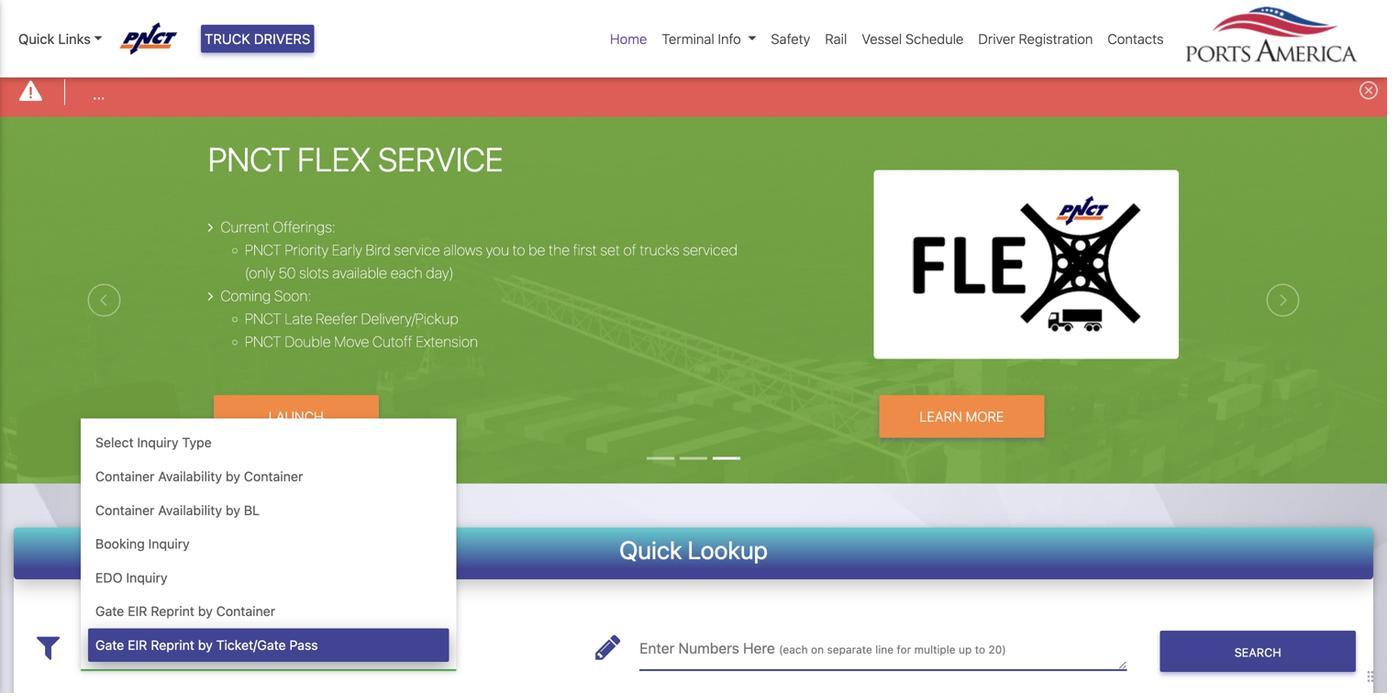 Task type: locate. For each thing, give the bounding box(es) containing it.
2 eir from the top
[[128, 638, 147, 653]]

1 gate from the top
[[95, 604, 124, 620]]

lookup
[[688, 536, 768, 565]]

reprint up gate eir reprint by ticket/gate pass
[[151, 604, 195, 620]]

1 vertical spatial reprint
[[151, 638, 195, 653]]

quick for quick links
[[18, 31, 55, 47]]

1 availability from the top
[[158, 469, 222, 485]]

inquiry for booking
[[148, 537, 190, 552]]

driver registration link
[[971, 21, 1101, 56]]

1 vertical spatial inquiry
[[148, 537, 190, 552]]

container up ticket/gate
[[216, 604, 275, 620]]

availability down 'type'
[[158, 469, 222, 485]]

0 vertical spatial to
[[513, 241, 526, 259]]

0 vertical spatial quick
[[18, 31, 55, 47]]

quick left lookup
[[620, 536, 682, 565]]

available
[[332, 264, 387, 282]]

allows
[[444, 241, 483, 259]]

pnct
[[208, 139, 290, 178], [245, 241, 281, 259], [245, 310, 281, 328], [245, 333, 281, 351]]

delivery/pickup
[[361, 310, 459, 328]]

vessel
[[862, 31, 902, 47]]

line
[[876, 644, 894, 657]]

registration
[[1019, 31, 1093, 47]]

0 vertical spatial eir
[[128, 604, 147, 620]]

gate
[[95, 604, 124, 620], [95, 638, 124, 653]]

you
[[486, 241, 509, 259]]

edo
[[95, 570, 123, 586]]

for
[[897, 644, 912, 657]]

truck drivers link
[[201, 25, 314, 53]]

pnct up (only
[[245, 241, 281, 259]]

here
[[743, 640, 775, 658]]

0 horizontal spatial quick
[[18, 31, 55, 47]]

inquiry
[[137, 435, 179, 451], [148, 537, 190, 552], [126, 570, 168, 586]]

20)
[[989, 644, 1007, 657]]

eir
[[128, 604, 147, 620], [128, 638, 147, 653]]

2 reprint from the top
[[151, 638, 195, 653]]

(only
[[245, 264, 275, 282]]

flex
[[297, 139, 371, 178]]

gate eir reprint by ticket/gate pass
[[95, 638, 318, 653]]

select inquiry type
[[95, 435, 212, 451]]

0 vertical spatial availability
[[158, 469, 222, 485]]

inquiry down booking inquiry
[[126, 570, 168, 586]]

1 vertical spatial availability
[[158, 503, 222, 518]]

safety
[[771, 31, 811, 47]]

1 vertical spatial quick
[[620, 536, 682, 565]]

bl
[[244, 503, 260, 518]]

None text field
[[81, 626, 456, 671]]

1 vertical spatial gate
[[95, 638, 124, 653]]

vessel schedule link
[[855, 21, 971, 56]]

eir for gate eir reprint by ticket/gate pass
[[128, 638, 147, 653]]

each
[[391, 264, 423, 282]]

eir down gate eir reprint by container
[[128, 638, 147, 653]]

1 eir from the top
[[128, 604, 147, 620]]

inquiry down container availability by bl
[[148, 537, 190, 552]]

first
[[573, 241, 597, 259]]

rail
[[825, 31, 847, 47]]

0 horizontal spatial to
[[513, 241, 526, 259]]

2 availability from the top
[[158, 503, 222, 518]]

container up booking
[[95, 503, 155, 518]]

terminal
[[662, 31, 715, 47]]

1 reprint from the top
[[151, 604, 195, 620]]

2 gate from the top
[[95, 638, 124, 653]]

to right up
[[975, 644, 986, 657]]

0 vertical spatial reprint
[[151, 604, 195, 620]]

separate
[[827, 644, 873, 657]]

gate for gate eir reprint by container
[[95, 604, 124, 620]]

by down gate eir reprint by container
[[198, 638, 213, 653]]

reprint for ticket/gate
[[151, 638, 195, 653]]

booking
[[95, 537, 145, 552]]

inquiry for select
[[137, 435, 179, 451]]

None text field
[[640, 626, 1127, 671]]

to left be
[[513, 241, 526, 259]]

the
[[549, 241, 570, 259]]

enter
[[640, 640, 675, 658]]

priority
[[285, 241, 329, 259]]

1 horizontal spatial to
[[975, 644, 986, 657]]

... alert
[[0, 68, 1388, 117]]

late
[[285, 310, 313, 328]]

quick for quick lookup
[[620, 536, 682, 565]]

rail link
[[818, 21, 855, 56]]

availability down container availability by container
[[158, 503, 222, 518]]

to
[[513, 241, 526, 259], [975, 644, 986, 657]]

1 horizontal spatial quick
[[620, 536, 682, 565]]

1 vertical spatial eir
[[128, 638, 147, 653]]

learn
[[920, 409, 963, 425]]

gate for gate eir reprint by ticket/gate pass
[[95, 638, 124, 653]]

reprint for container
[[151, 604, 195, 620]]

angle right image
[[208, 289, 213, 304]]

(each
[[779, 644, 808, 657]]

quick
[[18, 31, 55, 47], [620, 536, 682, 565]]

0 vertical spatial inquiry
[[137, 435, 179, 451]]

current offerings: pnct priority early bird service allows you to be the first set of trucks serviced (only 50 slots available each day)
[[221, 219, 738, 282]]

container
[[95, 469, 155, 485], [244, 469, 303, 485], [95, 503, 155, 518], [216, 604, 275, 620]]

quick left the 'links'
[[18, 31, 55, 47]]

set
[[601, 241, 620, 259]]

learn more
[[920, 409, 1004, 425]]

serviced
[[683, 241, 738, 259]]

reprint down gate eir reprint by container
[[151, 638, 195, 653]]

eir down edo inquiry
[[128, 604, 147, 620]]

move
[[334, 333, 369, 351]]

angle right image
[[208, 220, 213, 235]]

container availability by container
[[95, 469, 303, 485]]

...
[[93, 85, 105, 103]]

container availability by bl
[[95, 503, 260, 518]]

reprint
[[151, 604, 195, 620], [151, 638, 195, 653]]

extension
[[416, 333, 478, 351]]

inquiry left 'type'
[[137, 435, 179, 451]]

1 vertical spatial to
[[975, 644, 986, 657]]

by up container availability by bl
[[226, 469, 240, 485]]

0 vertical spatial gate
[[95, 604, 124, 620]]

2 vertical spatial inquiry
[[126, 570, 168, 586]]

driver
[[979, 31, 1016, 47]]

up
[[959, 644, 972, 657]]

current
[[221, 219, 270, 236]]

by
[[226, 469, 240, 485], [226, 503, 240, 518], [198, 604, 213, 620], [198, 638, 213, 653]]



Task type: vqa. For each thing, say whether or not it's contained in the screenshot.
the potential
no



Task type: describe. For each thing, give the bounding box(es) containing it.
50
[[279, 264, 296, 282]]

home link
[[603, 21, 655, 56]]

cutoff
[[373, 333, 413, 351]]

trucks
[[640, 241, 680, 259]]

numbers
[[679, 640, 740, 658]]

search button
[[1160, 632, 1357, 673]]

service
[[378, 139, 503, 178]]

coming
[[221, 287, 271, 305]]

contacts link
[[1101, 21, 1172, 56]]

inquiry for edo
[[126, 570, 168, 586]]

edo inquiry
[[95, 570, 168, 586]]

select
[[95, 435, 134, 451]]

info
[[718, 31, 741, 47]]

slots
[[299, 264, 329, 282]]

quick lookup
[[620, 536, 768, 565]]

truck
[[205, 31, 250, 47]]

day)
[[426, 264, 454, 282]]

coming soon: pnct late reefer delivery/pickup pnct double move cutoff extension
[[221, 287, 478, 351]]

terminal info link
[[655, 21, 764, 56]]

on
[[811, 644, 824, 657]]

be
[[529, 241, 546, 259]]

close image
[[1360, 81, 1379, 99]]

quick links
[[18, 31, 91, 47]]

truck drivers
[[205, 31, 311, 47]]

quick links link
[[18, 28, 103, 49]]

drivers
[[254, 31, 311, 47]]

... link
[[93, 83, 105, 105]]

of
[[624, 241, 637, 259]]

pnct down coming
[[245, 310, 281, 328]]

enter numbers here (each on separate line for multiple up to 20)
[[640, 640, 1007, 658]]

pnct inside current offerings: pnct priority early bird service allows you to be the first set of trucks serviced (only 50 slots available each day)
[[245, 241, 281, 259]]

contacts
[[1108, 31, 1164, 47]]

safety link
[[764, 21, 818, 56]]

pass
[[290, 638, 318, 653]]

pnct flex service
[[208, 139, 503, 178]]

multiple
[[915, 644, 956, 657]]

early
[[332, 241, 362, 259]]

reefer
[[316, 310, 358, 328]]

availability for container
[[158, 469, 222, 485]]

home
[[610, 31, 647, 47]]

to inside enter numbers here (each on separate line for multiple up to 20)
[[975, 644, 986, 657]]

gate eir reprint by container
[[95, 604, 275, 620]]

links
[[58, 31, 91, 47]]

container up bl
[[244, 469, 303, 485]]

type
[[182, 435, 212, 451]]

launch
[[269, 409, 324, 425]]

launch button
[[214, 396, 379, 438]]

availability for bl
[[158, 503, 222, 518]]

driver registration
[[979, 31, 1093, 47]]

soon:
[[274, 287, 312, 305]]

pnct up current on the top
[[208, 139, 290, 178]]

schedule
[[906, 31, 964, 47]]

terminal info
[[662, 31, 741, 47]]

by up gate eir reprint by ticket/gate pass
[[198, 604, 213, 620]]

flexible service image
[[0, 117, 1388, 587]]

search
[[1235, 646, 1282, 660]]

more
[[966, 409, 1004, 425]]

service
[[394, 241, 440, 259]]

pnct left double
[[245, 333, 281, 351]]

eir for gate eir reprint by container
[[128, 604, 147, 620]]

booking inquiry
[[95, 537, 190, 552]]

by left bl
[[226, 503, 240, 518]]

double
[[285, 333, 331, 351]]

container down the select
[[95, 469, 155, 485]]

vessel schedule
[[862, 31, 964, 47]]

ticket/gate
[[216, 638, 286, 653]]

to inside current offerings: pnct priority early bird service allows you to be the first set of trucks serviced (only 50 slots available each day)
[[513, 241, 526, 259]]

learn more link
[[880, 396, 1045, 438]]

▼
[[448, 643, 456, 656]]

bird
[[366, 241, 391, 259]]



